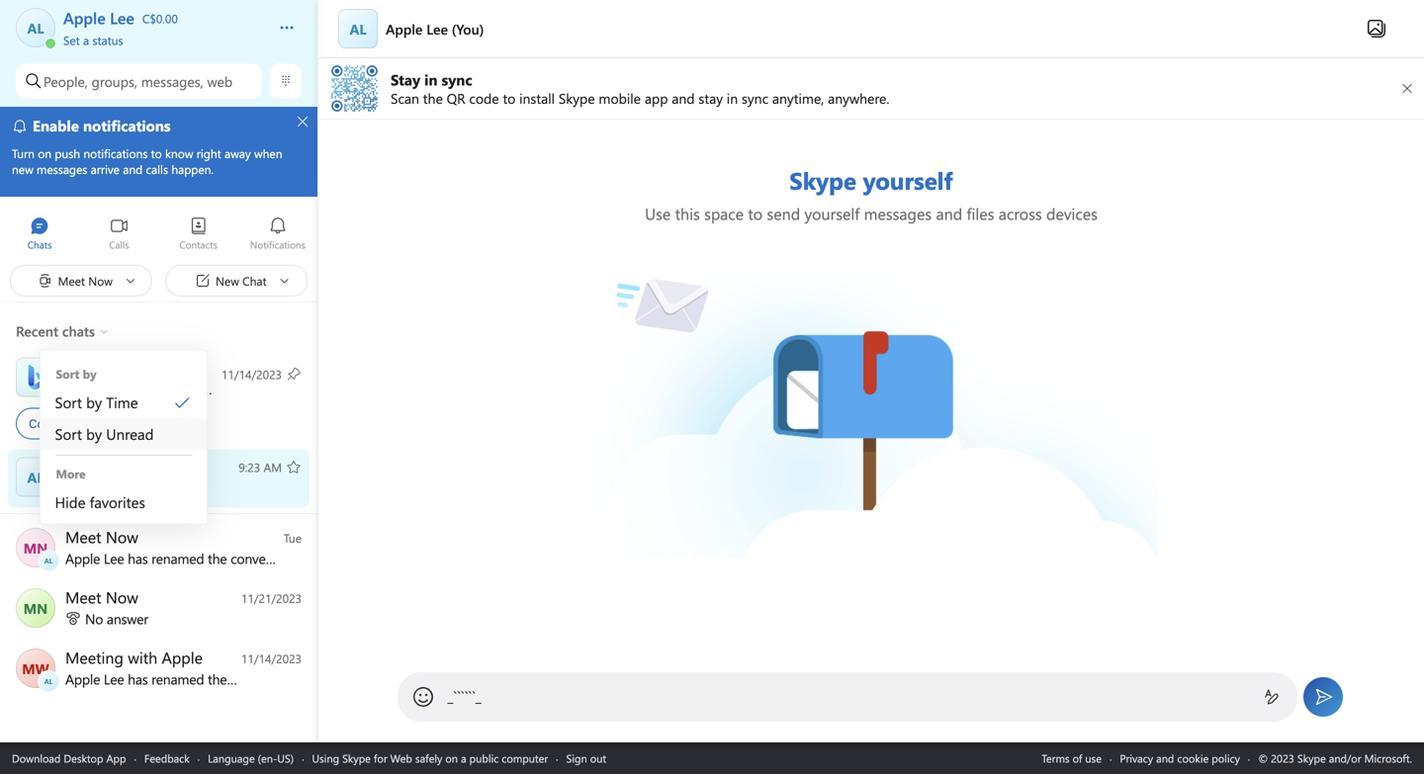 Task type: locate. For each thing, give the bounding box(es) containing it.
!
[[158, 380, 161, 398]]

1 vertical spatial a
[[84, 417, 91, 431]]

sign
[[566, 751, 587, 766]]

0 vertical spatial a
[[83, 32, 89, 48]]

of
[[1073, 751, 1082, 766]]

download
[[12, 751, 61, 766]]

use
[[1085, 751, 1102, 766]]

groups,
[[92, 72, 137, 90]]

[draft]_``````_ button
[[0, 449, 317, 508]]

you
[[257, 380, 279, 398]]

download desktop app link
[[12, 751, 126, 766]]

a for set
[[83, 32, 89, 48]]

status
[[92, 32, 123, 48]]

is
[[119, 380, 128, 398]]

privacy and cookie policy
[[1120, 751, 1240, 766]]

out
[[590, 751, 606, 766]]

for
[[374, 751, 387, 766]]

a right on
[[461, 751, 466, 766]]

feedback link
[[144, 751, 190, 766]]

language (en-us)
[[208, 751, 294, 766]]

sign out
[[566, 751, 606, 766]]

compose a limerick
[[29, 417, 137, 431]]

terms
[[1042, 751, 1070, 766]]

a left limerick
[[84, 417, 91, 431]]

no
[[85, 610, 103, 628]]

set
[[63, 32, 80, 48]]

a inside button
[[83, 32, 89, 48]]

tab list
[[0, 208, 317, 262]]

2 vertical spatial a
[[461, 751, 466, 766]]

on
[[445, 751, 458, 766]]

web
[[207, 72, 233, 90]]

a
[[83, 32, 89, 48], [84, 417, 91, 431], [461, 751, 466, 766]]

menu
[[41, 381, 207, 455]]

today?
[[282, 380, 321, 398]]

a right set
[[83, 32, 89, 48]]

set a status
[[63, 32, 123, 48]]

(en-
[[258, 751, 277, 766]]

web
[[390, 751, 412, 766]]

hey, this is
[[65, 380, 131, 398]]



Task type: vqa. For each thing, say whether or not it's contained in the screenshot.
safely in the bottom of the page
yes



Task type: describe. For each thing, give the bounding box(es) containing it.
safely
[[415, 751, 442, 766]]

messages,
[[141, 72, 203, 90]]

and
[[1156, 751, 1174, 766]]

how
[[165, 380, 192, 398]]

cookie
[[1177, 751, 1209, 766]]

public
[[469, 751, 499, 766]]

using skype for web safely on a public computer link
[[312, 751, 548, 766]]

feedback
[[144, 751, 190, 766]]

desktop
[[64, 751, 103, 766]]

limerick
[[94, 417, 137, 431]]

people,
[[44, 72, 88, 90]]

no answer button
[[0, 580, 317, 639]]

set a status button
[[63, 28, 259, 48]]

download desktop app
[[12, 751, 126, 766]]

hey,
[[65, 380, 91, 398]]

can
[[196, 380, 217, 398]]

us)
[[277, 751, 294, 766]]

answer
[[107, 610, 148, 628]]

sign out link
[[566, 751, 606, 766]]

terms of use link
[[1042, 751, 1102, 766]]

computer
[[502, 751, 548, 766]]

Type a message text field
[[447, 687, 1248, 706]]

privacy and cookie policy link
[[1120, 751, 1240, 766]]

using
[[312, 751, 339, 766]]

i
[[220, 380, 224, 398]]

language
[[208, 751, 255, 766]]

help
[[227, 380, 253, 398]]

a for compose
[[84, 417, 91, 431]]

using skype for web safely on a public computer
[[312, 751, 548, 766]]

! how can i help you today?
[[158, 380, 325, 398]]

app
[[106, 751, 126, 766]]

no answer
[[85, 610, 148, 628]]

_``````_
[[447, 687, 481, 706]]

policy
[[1212, 751, 1240, 766]]

compose
[[29, 417, 81, 431]]

[draft]_``````_
[[65, 479, 134, 497]]

terms of use
[[1042, 751, 1102, 766]]

language (en-us) link
[[208, 751, 294, 766]]

this
[[94, 380, 115, 398]]

skype
[[342, 751, 371, 766]]

people, groups, messages, web button
[[16, 63, 262, 99]]

people, groups, messages, web
[[44, 72, 233, 90]]

privacy
[[1120, 751, 1153, 766]]



